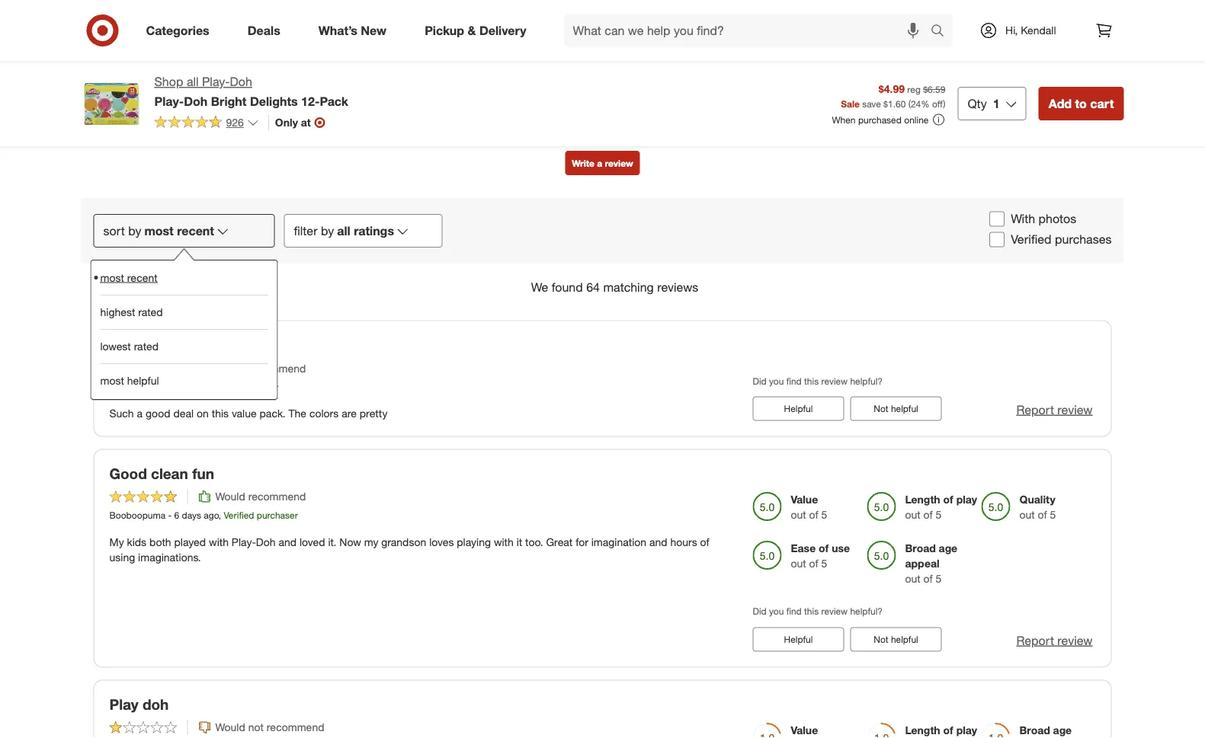 Task type: locate. For each thing, give the bounding box(es) containing it.
shop
[[154, 74, 183, 89]]

would recommend up ','
[[215, 490, 306, 504]]

qty
[[968, 96, 987, 111]]

2 horizontal spatial doh
[[256, 536, 276, 549]]

did
[[753, 375, 767, 387], [753, 606, 767, 618]]

by right sort
[[128, 223, 141, 238]]

2 helpful from the top
[[784, 634, 813, 646]]

0 vertical spatial recent
[[177, 223, 214, 238]]

you
[[769, 375, 784, 387], [769, 606, 784, 618]]

to
[[1076, 96, 1087, 111]]

0 vertical spatial recommend
[[248, 362, 306, 375]]

1 vertical spatial most
[[100, 271, 124, 284]]

1 vertical spatial helpful
[[891, 403, 919, 415]]

most helpful link
[[100, 364, 268, 398]]

ago up played
[[204, 510, 219, 522]]

days right 6 at left bottom
[[182, 510, 201, 522]]

recommend right not
[[267, 721, 324, 735]]

all left ratings
[[337, 223, 351, 238]]

would for good clean fun
[[215, 490, 245, 504]]

value inside value out of 5
[[791, 494, 818, 507]]

out down quality
[[1020, 509, 1035, 522]]

2 vertical spatial would
[[215, 721, 245, 735]]

by right filter
[[321, 223, 334, 238]]

broad inside broad age
[[1020, 724, 1051, 738]]

guest review image 2 of 2, zoom in image
[[603, 21, 698, 116]]

play
[[109, 696, 139, 714]]

days right 3 at the bottom
[[162, 382, 182, 393]]

5 inside value out of 5
[[822, 509, 828, 522]]

with
[[209, 536, 229, 549], [494, 536, 514, 549]]

playing
[[457, 536, 491, 549]]

days for good
[[162, 382, 182, 393]]

0 vertical spatial this
[[805, 375, 819, 387]]

0 vertical spatial helpful?
[[851, 375, 883, 387]]

1 vertical spatial recommend
[[248, 490, 306, 504]]

5 inside length of play out of 5
[[936, 509, 942, 522]]

0 vertical spatial not
[[874, 403, 889, 415]]

1 vertical spatial not helpful button
[[851, 628, 942, 652]]

2 report from the top
[[1017, 634, 1055, 648]]

colors
[[310, 407, 339, 420]]

did you find this review helpful? for out of 5
[[753, 606, 883, 618]]

recent inside most recent link
[[127, 271, 158, 284]]

0 vertical spatial you
[[769, 375, 784, 387]]

0 vertical spatial broad
[[906, 542, 936, 556]]

recent up highest rated
[[127, 271, 158, 284]]

0 horizontal spatial recent
[[127, 271, 158, 284]]

1 and from the left
[[279, 536, 297, 549]]

5 inside broad age appeal out of 5
[[936, 573, 942, 586]]

1 horizontal spatial by
[[321, 223, 334, 238]]

would up ','
[[215, 490, 245, 504]]

ago for good clean fun
[[204, 510, 219, 522]]

1 would recommend from the top
[[215, 362, 306, 375]]

With photos checkbox
[[990, 212, 1005, 227]]

%
[[921, 98, 930, 109]]

1 vertical spatial not helpful
[[874, 634, 919, 646]]

what's new
[[319, 23, 387, 38]]

did you find this review helpful? for would recommend
[[753, 375, 883, 387]]

1 report from the top
[[1017, 403, 1055, 417]]

out for length of play out of 5
[[906, 509, 921, 522]]

great
[[546, 536, 573, 549]]

0 vertical spatial length
[[906, 494, 941, 507]]

0 horizontal spatial ago
[[184, 382, 199, 393]]

not helpful
[[874, 403, 919, 415], [874, 634, 919, 646]]

age inside broad age appeal out of 5
[[939, 542, 958, 556]]

1 vertical spatial length
[[906, 724, 941, 738]]

0 vertical spatial -
[[149, 382, 152, 393]]

1 by from the left
[[128, 223, 141, 238]]

age for broad age
[[1054, 724, 1072, 738]]

1 report review button from the top
[[1017, 401, 1093, 419]]

when
[[832, 114, 856, 125]]

play
[[957, 494, 978, 507], [957, 724, 978, 738]]

1 not helpful from the top
[[874, 403, 919, 415]]

What can we help you find? suggestions appear below search field
[[564, 14, 935, 47]]

recent up most recent link
[[177, 223, 214, 238]]

1 vertical spatial helpful
[[784, 634, 813, 646]]

5 for length of play out of 5
[[936, 509, 942, 522]]

1 helpful button from the top
[[753, 397, 845, 421]]

most for most helpful
[[100, 374, 124, 388]]

0 horizontal spatial age
[[939, 542, 958, 556]]

out down appeal
[[906, 573, 921, 586]]

recommend up pack.
[[248, 362, 306, 375]]

a right write
[[597, 157, 603, 169]]

2 vertical spatial most
[[100, 374, 124, 388]]

broad
[[906, 542, 936, 556], [1020, 724, 1051, 738]]

play- down shop
[[154, 94, 184, 109]]

0 horizontal spatial a
[[137, 407, 143, 420]]

1 vertical spatial would recommend
[[215, 490, 306, 504]]

0 horizontal spatial with
[[209, 536, 229, 549]]

0 vertical spatial did you find this review helpful?
[[753, 375, 883, 387]]

filter
[[294, 223, 318, 238]]

5 down value out of 5
[[822, 558, 828, 571]]

- left 3 at the bottom
[[149, 382, 152, 393]]

doh left loved
[[256, 536, 276, 549]]

1 find from the top
[[787, 375, 802, 387]]

1 vertical spatial rated
[[134, 340, 159, 353]]

0 vertical spatial a
[[597, 157, 603, 169]]

1 horizontal spatial with
[[494, 536, 514, 549]]

2 report review from the top
[[1017, 634, 1093, 648]]

2 vertical spatial doh
[[256, 536, 276, 549]]

1 vertical spatial recent
[[127, 271, 158, 284]]

verified right ','
[[224, 510, 254, 522]]

0 vertical spatial report review button
[[1017, 401, 1093, 419]]

0 vertical spatial play-
[[202, 74, 230, 89]]

0 vertical spatial not helpful
[[874, 403, 919, 415]]

when purchased online
[[832, 114, 929, 125]]

2 vertical spatial play-
[[232, 536, 256, 549]]

2 helpful? from the top
[[851, 606, 883, 618]]

both
[[149, 536, 171, 549]]

2 play from the top
[[957, 724, 978, 738]]

good for good clean fun
[[109, 466, 147, 483]]

rated for lowest rated
[[134, 340, 159, 353]]

good
[[146, 407, 171, 420]]

0 vertical spatial ago
[[184, 382, 199, 393]]

out up "ease" in the bottom of the page
[[791, 509, 807, 522]]

purchaser right ','
[[257, 510, 298, 522]]

1 vertical spatial verified
[[204, 382, 235, 393]]

broad for broad age appeal out of 5
[[906, 542, 936, 556]]

0 horizontal spatial all
[[187, 74, 199, 89]]

verified up on at the left of the page
[[204, 382, 235, 393]]

1 vertical spatial would
[[215, 490, 245, 504]]

categories link
[[133, 14, 229, 47]]

deals
[[248, 23, 280, 38]]

1 vertical spatial this
[[212, 407, 229, 420]]

value for value
[[791, 724, 818, 738]]

1 horizontal spatial age
[[1054, 724, 1072, 738]]

0 vertical spatial report
[[1017, 403, 1055, 417]]

off
[[933, 98, 943, 109]]

and left loved
[[279, 536, 297, 549]]

play- down booboopuma - 6 days ago , verified purchaser
[[232, 536, 256, 549]]

5 inside ease of use out of 5
[[822, 558, 828, 571]]

1 vertical spatial broad
[[1020, 724, 1051, 738]]

play- up the bright
[[202, 74, 230, 89]]

2 did from the top
[[753, 606, 767, 618]]

2 not from the top
[[874, 634, 889, 646]]

recent
[[177, 223, 214, 238], [127, 271, 158, 284]]

doh inside my kids both played with play-doh and loved it. now my grandson loves playing with it too. great for imagination and hours of using imaginations.
[[256, 536, 276, 549]]

1.60
[[888, 98, 906, 109]]

0 horizontal spatial broad
[[906, 542, 936, 556]]

did you find this review helpful?
[[753, 375, 883, 387], [753, 606, 883, 618]]

rated right lowest
[[134, 340, 159, 353]]

out inside length of play out of 5
[[906, 509, 921, 522]]

report review for would recommend
[[1017, 403, 1093, 417]]

5 inside quality out of 5
[[1051, 509, 1056, 522]]

what's
[[319, 23, 358, 38]]

1 vertical spatial doh
[[184, 94, 208, 109]]

2 not helpful from the top
[[874, 634, 919, 646]]

0 vertical spatial would recommend
[[215, 362, 306, 375]]

0 vertical spatial helpful button
[[753, 397, 845, 421]]

only at
[[275, 116, 311, 129]]

0 horizontal spatial doh
[[184, 94, 208, 109]]

broad age appeal out of 5
[[906, 542, 958, 586]]

1 vertical spatial report review button
[[1017, 632, 1093, 650]]

0 vertical spatial report review
[[1017, 403, 1093, 417]]

most for most recent
[[100, 271, 124, 284]]

5 down appeal
[[936, 573, 942, 586]]

grandson
[[382, 536, 426, 549]]

ago up deal
[[184, 382, 199, 393]]

1 vertical spatial value
[[791, 494, 818, 507]]

5 for ease of use out of 5
[[822, 558, 828, 571]]

would recommend up pack.
[[215, 362, 306, 375]]

)
[[943, 98, 946, 109]]

lowest
[[100, 340, 131, 353]]

good down highest rated
[[109, 337, 147, 354]]

report
[[1017, 403, 1055, 417], [1017, 634, 1055, 648]]

good left clean
[[109, 466, 147, 483]]

play for length of play out of 5
[[957, 494, 978, 507]]

good for good
[[109, 337, 147, 354]]

loves
[[429, 536, 454, 549]]

recommend for good clean fun
[[248, 490, 306, 504]]

1 vertical spatial did you find this review helpful?
[[753, 606, 883, 618]]

save
[[863, 98, 881, 109]]

most up highest
[[100, 271, 124, 284]]

5 up ease of use out of 5
[[822, 509, 828, 522]]

not for would recommend
[[874, 403, 889, 415]]

1 horizontal spatial broad
[[1020, 724, 1051, 738]]

2 vertical spatial verified
[[224, 510, 254, 522]]

review inside write a review button
[[605, 157, 633, 169]]

not helpful for out of 5
[[874, 634, 919, 646]]

0 vertical spatial not helpful button
[[851, 397, 942, 421]]

0 vertical spatial good
[[109, 337, 147, 354]]

1
[[993, 96, 1000, 111]]

5
[[822, 509, 828, 522], [936, 509, 942, 522], [1051, 509, 1056, 522], [822, 558, 828, 571], [936, 573, 942, 586]]

1 horizontal spatial doh
[[230, 74, 252, 89]]

3
[[155, 382, 160, 393]]

2 would from the top
[[215, 490, 245, 504]]

would recommend for good
[[215, 362, 306, 375]]

1 vertical spatial did
[[753, 606, 767, 618]]

out inside ease of use out of 5
[[791, 558, 807, 571]]

1 vertical spatial report
[[1017, 634, 1055, 648]]

find for out of 5
[[787, 606, 802, 618]]

-
[[149, 382, 152, 393], [168, 510, 172, 522]]

ago for good
[[184, 382, 199, 393]]

1 vertical spatial find
[[787, 606, 802, 618]]

5 up broad age appeal out of 5
[[936, 509, 942, 522]]

2 with from the left
[[494, 536, 514, 549]]

0 horizontal spatial by
[[128, 223, 141, 238]]

0 vertical spatial would
[[215, 362, 245, 375]]

this
[[805, 375, 819, 387], [212, 407, 229, 420], [805, 606, 819, 618]]

doh up 926 link in the left of the page
[[184, 94, 208, 109]]

age inside broad age
[[1054, 724, 1072, 738]]

not helpful for would recommend
[[874, 403, 919, 415]]

this for out of 5
[[805, 606, 819, 618]]

helpful?
[[851, 375, 883, 387], [851, 606, 883, 618]]

it
[[517, 536, 523, 549]]

pickup & delivery link
[[412, 14, 546, 47]]

2 vertical spatial helpful
[[891, 634, 919, 646]]

2 did you find this review helpful? from the top
[[753, 606, 883, 618]]

0 horizontal spatial and
[[279, 536, 297, 549]]

doh up the bright
[[230, 74, 252, 89]]

1 vertical spatial -
[[168, 510, 172, 522]]

length of play out of 5
[[906, 494, 978, 522]]

1 good from the top
[[109, 337, 147, 354]]

1 play from the top
[[957, 494, 978, 507]]

purchaser up such a good deal on this value pack. the colors are pretty
[[237, 382, 279, 393]]

would up jessicak - 3 days ago verified purchaser
[[215, 362, 245, 375]]

doh
[[143, 696, 169, 714]]

value for value out of 5
[[791, 494, 818, 507]]

3 would from the top
[[215, 721, 245, 735]]

helpful
[[127, 374, 159, 388], [891, 403, 919, 415], [891, 634, 919, 646]]

1 you from the top
[[769, 375, 784, 387]]

1 horizontal spatial play-
[[202, 74, 230, 89]]

1 vertical spatial days
[[182, 510, 201, 522]]

ratings
[[354, 223, 394, 238]]

all
[[187, 74, 199, 89], [337, 223, 351, 238]]

1 vertical spatial age
[[1054, 724, 1072, 738]]

helpful? for out of 5
[[851, 606, 883, 618]]

2 vertical spatial this
[[805, 606, 819, 618]]

0 vertical spatial rated
[[138, 306, 163, 319]]

would recommend
[[215, 362, 306, 375], [215, 490, 306, 504]]

we
[[531, 280, 548, 295]]

2 length from the top
[[906, 724, 941, 738]]

1 helpful from the top
[[784, 403, 813, 415]]

recommend up loved
[[248, 490, 306, 504]]

- left 6 at left bottom
[[168, 510, 172, 522]]

1 did from the top
[[753, 375, 767, 387]]

on
[[197, 407, 209, 420]]

most right sort
[[144, 223, 174, 238]]

24
[[911, 98, 921, 109]]

1 vertical spatial play
[[957, 724, 978, 738]]

and left hours
[[650, 536, 668, 549]]

2 you from the top
[[769, 606, 784, 618]]

0 vertical spatial did
[[753, 375, 767, 387]]

the
[[289, 407, 307, 420]]

reg
[[908, 84, 921, 95]]

a inside button
[[597, 157, 603, 169]]

2 would recommend from the top
[[215, 490, 306, 504]]

0 vertical spatial age
[[939, 542, 958, 556]]

1 would from the top
[[215, 362, 245, 375]]

5 for broad age appeal out of 5
[[936, 573, 942, 586]]

find for would recommend
[[787, 375, 802, 387]]

1 length from the top
[[906, 494, 941, 507]]

a right such
[[137, 407, 143, 420]]

report for out of 5
[[1017, 634, 1055, 648]]

age
[[939, 542, 958, 556], [1054, 724, 1072, 738]]

1 did you find this review helpful? from the top
[[753, 375, 883, 387]]

rated right highest
[[138, 306, 163, 319]]

helpful button for would recommend
[[753, 397, 845, 421]]

verified down the with
[[1011, 232, 1052, 247]]

1 vertical spatial ago
[[204, 510, 219, 522]]

age for broad age appeal out of 5
[[939, 542, 958, 556]]

1 not from the top
[[874, 403, 889, 415]]

helpful
[[784, 403, 813, 415], [784, 634, 813, 646]]

with left it
[[494, 536, 514, 549]]

2 not helpful button from the top
[[851, 628, 942, 652]]

ago
[[184, 382, 199, 393], [204, 510, 219, 522]]

926 link
[[154, 115, 259, 133]]

0 vertical spatial doh
[[230, 74, 252, 89]]

loved
[[300, 536, 325, 549]]

out inside broad age appeal out of 5
[[906, 573, 921, 586]]

verified
[[1011, 232, 1052, 247], [204, 382, 235, 393], [224, 510, 254, 522]]

broad inside broad age appeal out of 5
[[906, 542, 936, 556]]

5 down quality
[[1051, 509, 1056, 522]]

0 vertical spatial helpful
[[784, 403, 813, 415]]

1 vertical spatial all
[[337, 223, 351, 238]]

1 helpful? from the top
[[851, 375, 883, 387]]

1 horizontal spatial and
[[650, 536, 668, 549]]

2 good from the top
[[109, 466, 147, 483]]

1 vertical spatial not
[[874, 634, 889, 646]]

0 vertical spatial find
[[787, 375, 802, 387]]

1 vertical spatial play-
[[154, 94, 184, 109]]

verified purchases
[[1011, 232, 1112, 247]]

using
[[109, 551, 135, 564]]

search
[[924, 24, 961, 39]]

lowest rated
[[100, 340, 159, 353]]

out inside quality out of 5
[[1020, 509, 1035, 522]]

1 not helpful button from the top
[[851, 397, 942, 421]]

not
[[874, 403, 889, 415], [874, 634, 889, 646]]

1 horizontal spatial all
[[337, 223, 351, 238]]

sort by most recent
[[103, 223, 214, 238]]

out up appeal
[[906, 509, 921, 522]]

broad age
[[1020, 724, 1072, 739]]

1 horizontal spatial -
[[168, 510, 172, 522]]

2 horizontal spatial play-
[[232, 536, 256, 549]]

0 horizontal spatial -
[[149, 382, 152, 393]]

length inside length of play out of 5
[[906, 494, 941, 507]]

with
[[1011, 212, 1036, 226]]

helpful? for would recommend
[[851, 375, 883, 387]]

found
[[552, 280, 583, 295]]

all right shop
[[187, 74, 199, 89]]

not for out of 5
[[874, 634, 889, 646]]

most up such
[[100, 374, 124, 388]]

2 helpful button from the top
[[753, 628, 845, 652]]

1 vertical spatial you
[[769, 606, 784, 618]]

1 horizontal spatial ago
[[204, 510, 219, 522]]

all inside shop all play-doh play-doh bright delights 12-pack
[[187, 74, 199, 89]]

0 vertical spatial days
[[162, 382, 182, 393]]

by for filter by
[[321, 223, 334, 238]]

0 vertical spatial play
[[957, 494, 978, 507]]

2 by from the left
[[321, 223, 334, 238]]

good
[[109, 337, 147, 354], [109, 466, 147, 483]]

1 vertical spatial a
[[137, 407, 143, 420]]

play inside length of play out of 5
[[957, 494, 978, 507]]

my
[[364, 536, 379, 549]]

out down "ease" in the bottom of the page
[[791, 558, 807, 571]]

2 find from the top
[[787, 606, 802, 618]]

of inside value out of 5
[[810, 509, 819, 522]]

image of play-doh bright delights 12-pack image
[[81, 73, 142, 134]]

0 vertical spatial all
[[187, 74, 199, 89]]

1 horizontal spatial recent
[[177, 223, 214, 238]]

would left not
[[215, 721, 245, 735]]

of
[[944, 494, 954, 507], [810, 509, 819, 522], [924, 509, 933, 522], [1038, 509, 1048, 522], [701, 536, 710, 549], [819, 542, 829, 556], [810, 558, 819, 571], [924, 573, 933, 586], [944, 724, 954, 738]]

with down ','
[[209, 536, 229, 549]]

helpful for out of 5
[[784, 634, 813, 646]]

2 report review button from the top
[[1017, 632, 1093, 650]]

1 report review from the top
[[1017, 403, 1093, 417]]



Task type: describe. For each thing, give the bounding box(es) containing it.
sort
[[103, 223, 125, 238]]

$4.99
[[879, 82, 905, 95]]

helpful button for out of 5
[[753, 628, 845, 652]]

this for would recommend
[[805, 375, 819, 387]]

2 vertical spatial recommend
[[267, 721, 324, 735]]

rated for highest rated
[[138, 306, 163, 319]]

categories
[[146, 23, 209, 38]]

report review button for out of 5
[[1017, 632, 1093, 650]]

ease of use out of 5
[[791, 542, 850, 571]]

for
[[576, 536, 589, 549]]

days for good clean fun
[[182, 510, 201, 522]]

1 vertical spatial purchaser
[[257, 510, 298, 522]]

0 vertical spatial most
[[144, 223, 174, 238]]

broad for broad age
[[1020, 724, 1051, 738]]

guest review image 1 of 2, zoom in image
[[495, 21, 591, 116]]

$6.59
[[924, 84, 946, 95]]

what's new link
[[306, 14, 406, 47]]

0 vertical spatial verified
[[1011, 232, 1052, 247]]

out inside value out of 5
[[791, 509, 807, 522]]

my
[[109, 536, 124, 549]]

write a review
[[572, 157, 633, 169]]

delivery
[[480, 23, 527, 38]]

play- inside my kids both played with play-doh and loved it. now my grandson loves playing with it too. great for imagination and hours of using imaginations.
[[232, 536, 256, 549]]

12-
[[301, 94, 320, 109]]

write
[[572, 157, 595, 169]]

hi,
[[1006, 24, 1018, 37]]

booboopuma - 6 days ago , verified purchaser
[[109, 510, 298, 522]]

booboopuma
[[109, 510, 166, 522]]

pickup & delivery
[[425, 23, 527, 38]]

play doh
[[109, 696, 169, 714]]

fun
[[192, 466, 214, 483]]

hours
[[671, 536, 698, 549]]

of inside quality out of 5
[[1038, 509, 1048, 522]]

of inside my kids both played with play-doh and loved it. now my grandson loves playing with it too. great for imagination and hours of using imaginations.
[[701, 536, 710, 549]]

length for length of play out of 5
[[906, 494, 941, 507]]

only
[[275, 116, 298, 129]]

report for would recommend
[[1017, 403, 1055, 417]]

bright
[[211, 94, 247, 109]]

we found 64 matching reviews
[[531, 280, 699, 295]]

0 horizontal spatial play-
[[154, 94, 184, 109]]

helpful for would recommend
[[891, 403, 919, 415]]

most recent
[[100, 271, 158, 284]]

value out of 5
[[791, 494, 828, 522]]

0 vertical spatial helpful
[[127, 374, 159, 388]]

report review button for would recommend
[[1017, 401, 1093, 419]]

cart
[[1091, 96, 1115, 111]]

purchased
[[859, 114, 902, 125]]

a for such
[[137, 407, 143, 420]]

would for good
[[215, 362, 245, 375]]

&
[[468, 23, 476, 38]]

such a good deal on this value pack. the colors are pretty
[[109, 407, 388, 420]]

imagination
[[592, 536, 647, 549]]

jessicak - 3 days ago verified purchaser
[[109, 382, 279, 393]]

kids
[[127, 536, 146, 549]]

clean
[[151, 466, 188, 483]]

pretty
[[360, 407, 388, 420]]

highest rated
[[100, 306, 163, 319]]

recommend for good
[[248, 362, 306, 375]]

(
[[909, 98, 911, 109]]

you for would recommend
[[769, 375, 784, 387]]

new
[[361, 23, 387, 38]]

of inside broad age appeal out of 5
[[924, 573, 933, 586]]

length of play
[[906, 724, 978, 738]]

add to cart
[[1049, 96, 1115, 111]]

report review for out of 5
[[1017, 634, 1093, 648]]

deal
[[174, 407, 194, 420]]

not helpful button for out of 5
[[851, 628, 942, 652]]

too.
[[525, 536, 543, 549]]

pickup
[[425, 23, 464, 38]]

now
[[340, 536, 361, 549]]

- for good
[[149, 382, 152, 393]]

play for length of play
[[957, 724, 978, 738]]

not helpful button for would recommend
[[851, 397, 942, 421]]

kendall
[[1021, 24, 1057, 37]]

lowest rated link
[[100, 329, 268, 364]]

most helpful
[[100, 374, 159, 388]]

length for length of play
[[906, 724, 941, 738]]

$4.99 reg $6.59 sale save $ 1.60 ( 24 % off )
[[841, 82, 946, 109]]

1 with from the left
[[209, 536, 229, 549]]

helpful for would recommend
[[784, 403, 813, 415]]

shop all play-doh play-doh bright delights 12-pack
[[154, 74, 348, 109]]

appeal
[[906, 558, 940, 571]]

a for write
[[597, 157, 603, 169]]

by for sort by
[[128, 223, 141, 238]]

my kids both played with play-doh and loved it. now my grandson loves playing with it too. great for imagination and hours of using imaginations.
[[109, 536, 710, 564]]

would not recommend
[[215, 721, 324, 735]]

quality
[[1020, 494, 1056, 507]]

2 and from the left
[[650, 536, 668, 549]]

jessicak
[[109, 382, 146, 393]]

pack.
[[260, 407, 286, 420]]

out for broad age appeal out of 5
[[906, 573, 921, 586]]

deals link
[[235, 14, 300, 47]]

highest
[[100, 306, 135, 319]]

qty 1
[[968, 96, 1000, 111]]

did for out of 5
[[753, 606, 767, 618]]

you for out of 5
[[769, 606, 784, 618]]

would recommend for good clean fun
[[215, 490, 306, 504]]

add
[[1049, 96, 1072, 111]]

it.
[[328, 536, 337, 549]]

delights
[[250, 94, 298, 109]]

- for good clean fun
[[168, 510, 172, 522]]

reviews
[[657, 280, 699, 295]]

0 vertical spatial value
[[232, 407, 257, 420]]

Verified purchases checkbox
[[990, 232, 1005, 247]]

helpful for out of 5
[[891, 634, 919, 646]]

add to cart button
[[1039, 87, 1124, 120]]

photos
[[1039, 212, 1077, 226]]

such
[[109, 407, 134, 420]]

not
[[248, 721, 264, 735]]

purchases
[[1055, 232, 1112, 247]]

with photos
[[1011, 212, 1077, 226]]

most recent link
[[100, 261, 268, 295]]

,
[[219, 510, 221, 522]]

64
[[587, 280, 600, 295]]

out for ease of use out of 5
[[791, 558, 807, 571]]

highest rated link
[[100, 295, 268, 329]]

quality out of 5
[[1020, 494, 1056, 522]]

0 vertical spatial purchaser
[[237, 382, 279, 393]]

online
[[905, 114, 929, 125]]

did for would recommend
[[753, 375, 767, 387]]

good clean fun
[[109, 466, 214, 483]]

write a review button
[[565, 151, 640, 175]]



Task type: vqa. For each thing, say whether or not it's contained in the screenshot.
Biotrue within the 'BIOTRUE HYDRATION BOOST DRY EYE DROPS - 10ML'
no



